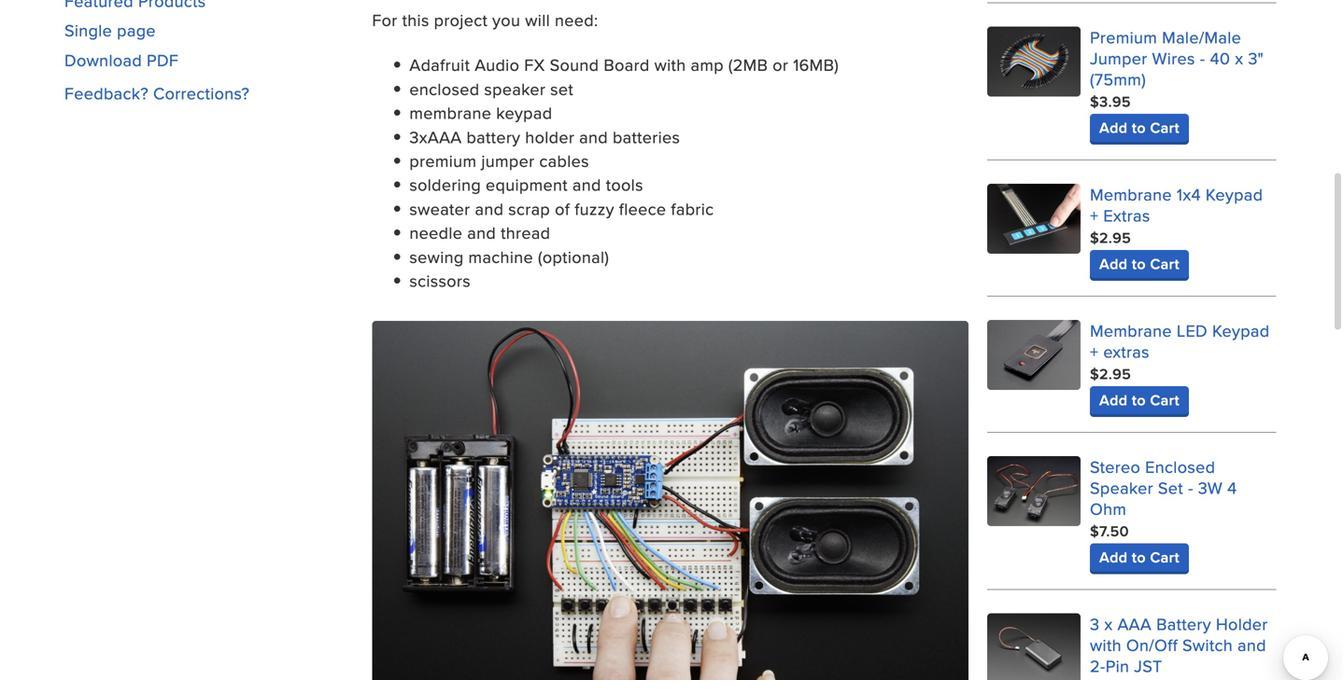 Task type: locate. For each thing, give the bounding box(es) containing it.
cart
[[1150, 117, 1179, 139], [1150, 253, 1179, 275], [1150, 390, 1179, 412], [1150, 547, 1179, 569]]

cart down membrane 1x4 keypad + extras link
[[1150, 253, 1179, 275]]

3
[[1090, 613, 1100, 637]]

3 add to cart link from the top
[[1090, 387, 1189, 415]]

fx
[[524, 53, 545, 77]]

single page link
[[64, 18, 156, 42]]

1 + from the top
[[1090, 204, 1099, 228]]

+
[[1090, 204, 1099, 228], [1090, 340, 1099, 364]]

male/male
[[1162, 25, 1241, 49]]

+ for membrane 1x4 keypad + extras
[[1090, 204, 1099, 228]]

with
[[654, 53, 686, 77], [1090, 634, 1122, 658]]

0 vertical spatial keypad
[[1206, 183, 1263, 207]]

stereo enclosed speaker set - 3w 4 ohm $7.50 add to cart
[[1090, 455, 1237, 569]]

and
[[579, 125, 608, 149], [572, 173, 601, 197], [475, 197, 504, 221], [467, 221, 496, 245], [1238, 634, 1266, 658]]

0 vertical spatial +
[[1090, 204, 1099, 228]]

1 cart from the top
[[1150, 117, 1179, 139]]

sewing
[[409, 245, 464, 269]]

single page download pdf
[[64, 18, 179, 72]]

membrane for extras
[[1090, 183, 1172, 207]]

$2.95 inside membrane led keypad + extras $2.95 add to cart
[[1090, 363, 1131, 385]]

1 horizontal spatial with
[[1090, 634, 1122, 658]]

keypad
[[496, 101, 552, 125]]

to inside membrane 1x4 keypad + extras $2.95 add to cart
[[1132, 253, 1146, 275]]

add
[[1099, 117, 1128, 139], [1099, 253, 1128, 275], [1099, 390, 1128, 412], [1099, 547, 1128, 569]]

keypad inside membrane 1x4 keypad + extras $2.95 add to cart
[[1206, 183, 1263, 207]]

single
[[64, 18, 112, 42]]

cart down membrane led keypad + extras link on the right of page
[[1150, 390, 1179, 412]]

1 add to cart link from the top
[[1090, 114, 1189, 142]]

cart inside membrane 1x4 keypad + extras $2.95 add to cart
[[1150, 253, 1179, 275]]

this
[[402, 8, 429, 32]]

premium male/male jumper wires - 40 x 3" (75mm) $3.95 add to cart
[[1090, 25, 1264, 139]]

membrane left led
[[1090, 319, 1172, 343]]

4 add to cart link from the top
[[1090, 544, 1189, 572]]

to inside membrane led keypad + extras $2.95 add to cart
[[1132, 390, 1146, 412]]

machine
[[468, 245, 533, 269]]

1 vertical spatial +
[[1090, 340, 1099, 364]]

membrane 1x4 keypad + extras link
[[1090, 183, 1263, 228]]

thread
[[501, 221, 550, 245]]

for
[[372, 8, 397, 32]]

keypad right led
[[1212, 319, 1270, 343]]

3 to from the top
[[1132, 390, 1146, 412]]

- left 40
[[1200, 46, 1205, 70]]

1 vertical spatial -
[[1188, 476, 1193, 500]]

1 membrane from the top
[[1090, 183, 1172, 207]]

$2.95 right finger pressing a button of 1x4 flexible  keypad 'image'
[[1090, 227, 1131, 249]]

1 vertical spatial $2.95
[[1090, 363, 1131, 385]]

add inside "premium male/male jumper wires - 40 x 3" (75mm) $3.95 add to cart"
[[1099, 117, 1128, 139]]

membrane
[[1090, 183, 1172, 207], [1090, 319, 1172, 343]]

2 membrane from the top
[[1090, 319, 1172, 343]]

of
[[555, 197, 570, 221]]

1 vertical spatial keypad
[[1212, 319, 1270, 343]]

(optional)
[[538, 245, 609, 269]]

0 vertical spatial -
[[1200, 46, 1205, 70]]

1 vertical spatial x
[[1104, 613, 1113, 637]]

keypad
[[1206, 183, 1263, 207], [1212, 319, 1270, 343]]

finger pressing a button of 1x4 flexible  keypad image
[[987, 184, 1081, 254]]

fabric
[[671, 197, 714, 221]]

2 add from the top
[[1099, 253, 1128, 275]]

2 $2.95 from the top
[[1090, 363, 1131, 385]]

- inside "premium male/male jumper wires - 40 x 3" (75mm) $3.95 add to cart"
[[1200, 46, 1205, 70]]

4 cart from the top
[[1150, 547, 1179, 569]]

16mb)
[[793, 53, 839, 77]]

to inside "stereo enclosed speaker set - 3w 4 ohm $7.50 add to cart"
[[1132, 547, 1146, 569]]

needle
[[409, 221, 463, 245]]

and right switch
[[1238, 634, 1266, 658]]

with inside adafruit audio fx sound board with amp (2mb or 16mb) enclosed speaker set membrane keypad 3xaaa battery holder and batteries premium jumper cables soldering equipment and tools sweater and scrap of fuzzy fleece fabric needle and thread sewing machine (optional) scissors
[[654, 53, 686, 77]]

scissors
[[409, 269, 471, 293]]

- inside "stereo enclosed speaker set - 3w 4 ohm $7.50 add to cart"
[[1188, 476, 1193, 500]]

1 $2.95 from the top
[[1090, 227, 1131, 249]]

2 cart from the top
[[1150, 253, 1179, 275]]

on/off
[[1126, 634, 1178, 658]]

1 to from the top
[[1132, 117, 1146, 139]]

0 vertical spatial with
[[654, 53, 686, 77]]

sweater
[[409, 197, 470, 221]]

keypad right 1x4
[[1206, 183, 1263, 207]]

2 add to cart link from the top
[[1090, 250, 1189, 278]]

with for on/off
[[1090, 634, 1122, 658]]

stereo enclosed speaker set - 3w 4 ohm link
[[1090, 455, 1237, 521]]

holder
[[1216, 613, 1268, 637]]

with left the on/off
[[1090, 634, 1122, 658]]

add to cart link
[[1090, 114, 1189, 142], [1090, 250, 1189, 278], [1090, 387, 1189, 415], [1090, 544, 1189, 572]]

with inside "3 x aaa battery holder with on/off switch and 2-pin jst"
[[1090, 634, 1122, 658]]

2-
[[1090, 655, 1106, 679]]

membrane
[[409, 101, 492, 125]]

(2mb
[[728, 53, 768, 77]]

2 + from the top
[[1090, 340, 1099, 364]]

for this project you will need:
[[372, 8, 598, 32]]

- left 3w
[[1188, 476, 1193, 500]]

stereo
[[1090, 455, 1141, 479]]

membrane inside membrane led keypad + extras $2.95 add to cart
[[1090, 319, 1172, 343]]

speaker
[[484, 77, 546, 101]]

1 vertical spatial with
[[1090, 634, 1122, 658]]

cart down wires
[[1150, 117, 1179, 139]]

+ inside membrane led keypad + extras $2.95 add to cart
[[1090, 340, 1099, 364]]

keypad for membrane led keypad + extras
[[1212, 319, 1270, 343]]

$2.95 for extras
[[1090, 363, 1131, 385]]

add inside membrane 1x4 keypad + extras $2.95 add to cart
[[1099, 253, 1128, 275]]

holder
[[525, 125, 574, 149]]

sound
[[550, 53, 599, 77]]

with for amp
[[654, 53, 686, 77]]

front angled shot of 3 x aaa battery holder with on-off switch and 2-pin jst ph connector. image
[[987, 614, 1081, 681]]

4 add from the top
[[1099, 547, 1128, 569]]

premium male/male jumper wires - 40 x 3" (75mm) link
[[1090, 25, 1264, 91]]

+ inside membrane 1x4 keypad + extras $2.95 add to cart
[[1090, 204, 1099, 228]]

x right 3
[[1104, 613, 1113, 637]]

1x4
[[1177, 183, 1201, 207]]

3 cart from the top
[[1150, 390, 1179, 412]]

scrap
[[508, 197, 550, 221]]

-
[[1200, 46, 1205, 70], [1188, 476, 1193, 500]]

membrane left 1x4
[[1090, 183, 1172, 207]]

set
[[1158, 476, 1183, 500]]

$2.95 inside membrane 1x4 keypad + extras $2.95 add to cart
[[1090, 227, 1131, 249]]

to
[[1132, 117, 1146, 139], [1132, 253, 1146, 275], [1132, 390, 1146, 412], [1132, 547, 1146, 569]]

membrane keypad with led embedded image
[[987, 321, 1081, 390]]

2 to from the top
[[1132, 253, 1146, 275]]

x
[[1235, 46, 1243, 70], [1104, 613, 1113, 637]]

0 horizontal spatial -
[[1188, 476, 1193, 500]]

with left amp
[[654, 53, 686, 77]]

cart up battery
[[1150, 547, 1179, 569]]

feedback?
[[64, 81, 149, 105]]

batteries
[[613, 125, 680, 149]]

1 add from the top
[[1099, 117, 1128, 139]]

feedback? corrections? link
[[64, 81, 250, 105]]

0 horizontal spatial with
[[654, 53, 686, 77]]

0 horizontal spatial x
[[1104, 613, 1113, 637]]

4 to from the top
[[1132, 547, 1146, 569]]

x left 3" on the right top of the page
[[1235, 46, 1243, 70]]

amp
[[691, 53, 724, 77]]

1 horizontal spatial x
[[1235, 46, 1243, 70]]

1 horizontal spatial -
[[1200, 46, 1205, 70]]

battery
[[1156, 613, 1211, 637]]

0 vertical spatial $2.95
[[1090, 227, 1131, 249]]

need:
[[555, 8, 598, 32]]

membrane inside membrane 1x4 keypad + extras $2.95 add to cart
[[1090, 183, 1172, 207]]

keypad inside membrane led keypad + extras $2.95 add to cart
[[1212, 319, 1270, 343]]

1 vertical spatial membrane
[[1090, 319, 1172, 343]]

pdf
[[147, 48, 179, 72]]

3 add from the top
[[1099, 390, 1128, 412]]

$2.95 right membrane keypad with led embedded image
[[1090, 363, 1131, 385]]

4
[[1227, 476, 1237, 500]]

0 vertical spatial membrane
[[1090, 183, 1172, 207]]

0 vertical spatial x
[[1235, 46, 1243, 70]]

and up the cables
[[579, 125, 608, 149]]



Task type: vqa. For each thing, say whether or not it's contained in the screenshot.
center
no



Task type: describe. For each thing, give the bounding box(es) containing it.
download pdf link
[[64, 48, 179, 72]]

corrections?
[[153, 81, 250, 105]]

3 x aaa battery holder with on/off switch and 2-pin jst link
[[1090, 613, 1268, 679]]

3 x aaa battery holder with on/off switch and 2-pin jst
[[1090, 613, 1268, 679]]

x inside "premium male/male jumper wires - 40 x 3" (75mm) $3.95 add to cart"
[[1235, 46, 1243, 70]]

led
[[1177, 319, 1208, 343]]

cables
[[539, 149, 589, 173]]

battery
[[466, 125, 520, 149]]

jumper
[[1090, 46, 1147, 70]]

switch
[[1182, 634, 1233, 658]]

membrane 1x4 keypad + extras $2.95 add to cart
[[1090, 183, 1263, 275]]

ohm
[[1090, 497, 1127, 521]]

- for wires
[[1200, 46, 1205, 70]]

add to cart link for membrane 1x4 keypad + extras
[[1090, 250, 1189, 278]]

40
[[1210, 46, 1230, 70]]

add to cart link for stereo enclosed speaker set - 3w 4 ohm
[[1090, 544, 1189, 572]]

extras
[[1103, 340, 1150, 364]]

add to cart link for premium male/male jumper wires - 40 x 3" (75mm)
[[1090, 114, 1189, 142]]

$2.95 for extras
[[1090, 227, 1131, 249]]

keypad for membrane 1x4 keypad + extras
[[1206, 183, 1263, 207]]

- for set
[[1188, 476, 1193, 500]]

guide resources element
[[64, 0, 353, 81]]

angled shot of premium male/male jumper wires - 40 x 3 (75mm) image
[[987, 27, 1081, 97]]

you
[[492, 8, 520, 32]]

board
[[604, 53, 650, 77]]

adafruit_products_2210 00.jpg image
[[372, 321, 969, 681]]

jst
[[1134, 655, 1162, 679]]

will
[[525, 8, 550, 32]]

project
[[434, 8, 488, 32]]

fleece
[[619, 197, 666, 221]]

add inside membrane led keypad + extras $2.95 add to cart
[[1099, 390, 1128, 412]]

and inside "3 x aaa battery holder with on/off switch and 2-pin jst"
[[1238, 634, 1266, 658]]

enclosed
[[1145, 455, 1215, 479]]

3xaaa
[[409, 125, 462, 149]]

fuzzy
[[575, 197, 614, 221]]

membrane led keypad + extras link
[[1090, 319, 1270, 364]]

pin
[[1105, 655, 1129, 679]]

add inside "stereo enclosed speaker set - 3w 4 ohm $7.50 add to cart"
[[1099, 547, 1128, 569]]

and left scrap
[[475, 197, 504, 221]]

3w
[[1198, 476, 1223, 500]]

aaa
[[1117, 613, 1152, 637]]

tools
[[606, 173, 643, 197]]

$7.50
[[1090, 521, 1129, 543]]

cart inside "premium male/male jumper wires - 40 x 3" (75mm) $3.95 add to cart"
[[1150, 117, 1179, 139]]

set
[[550, 77, 573, 101]]

premium
[[409, 149, 477, 173]]

extras
[[1103, 204, 1150, 228]]

$3.95
[[1090, 91, 1131, 113]]

+ for membrane led keypad + extras
[[1090, 340, 1099, 364]]

and up fuzzy
[[572, 173, 601, 197]]

cart inside "stereo enclosed speaker set - 3w 4 ohm $7.50 add to cart"
[[1150, 547, 1179, 569]]

speaker
[[1090, 476, 1153, 500]]

3"
[[1248, 46, 1264, 70]]

adafruit
[[409, 53, 470, 77]]

jumper
[[481, 149, 535, 173]]

wires
[[1152, 46, 1195, 70]]

audio
[[475, 53, 519, 77]]

membrane led keypad + extras $2.95 add to cart
[[1090, 319, 1270, 412]]

add to cart link for membrane led keypad + extras
[[1090, 387, 1189, 415]]

page
[[117, 18, 156, 42]]

to inside "premium male/male jumper wires - 40 x 3" (75mm) $3.95 add to cart"
[[1132, 117, 1146, 139]]

and up machine
[[467, 221, 496, 245]]

cart inside membrane led keypad + extras $2.95 add to cart
[[1150, 390, 1179, 412]]

x inside "3 x aaa battery holder with on/off switch and 2-pin jst"
[[1104, 613, 1113, 637]]

feedback? corrections?
[[64, 81, 250, 105]]

enclosed
[[409, 77, 479, 101]]

(75mm)
[[1090, 67, 1146, 91]]

rectangular stereo enclosed speaker set with jst cable image
[[987, 457, 1081, 527]]

premium
[[1090, 25, 1157, 49]]

download
[[64, 48, 142, 72]]

equipment
[[486, 173, 568, 197]]

soldering
[[409, 173, 481, 197]]

membrane for extras
[[1090, 319, 1172, 343]]

or
[[773, 53, 788, 77]]

adafruit audio fx sound board with amp (2mb or 16mb) enclosed speaker set membrane keypad 3xaaa battery holder and batteries premium jumper cables soldering equipment and tools sweater and scrap of fuzzy fleece fabric needle and thread sewing machine (optional) scissors
[[409, 53, 839, 293]]



